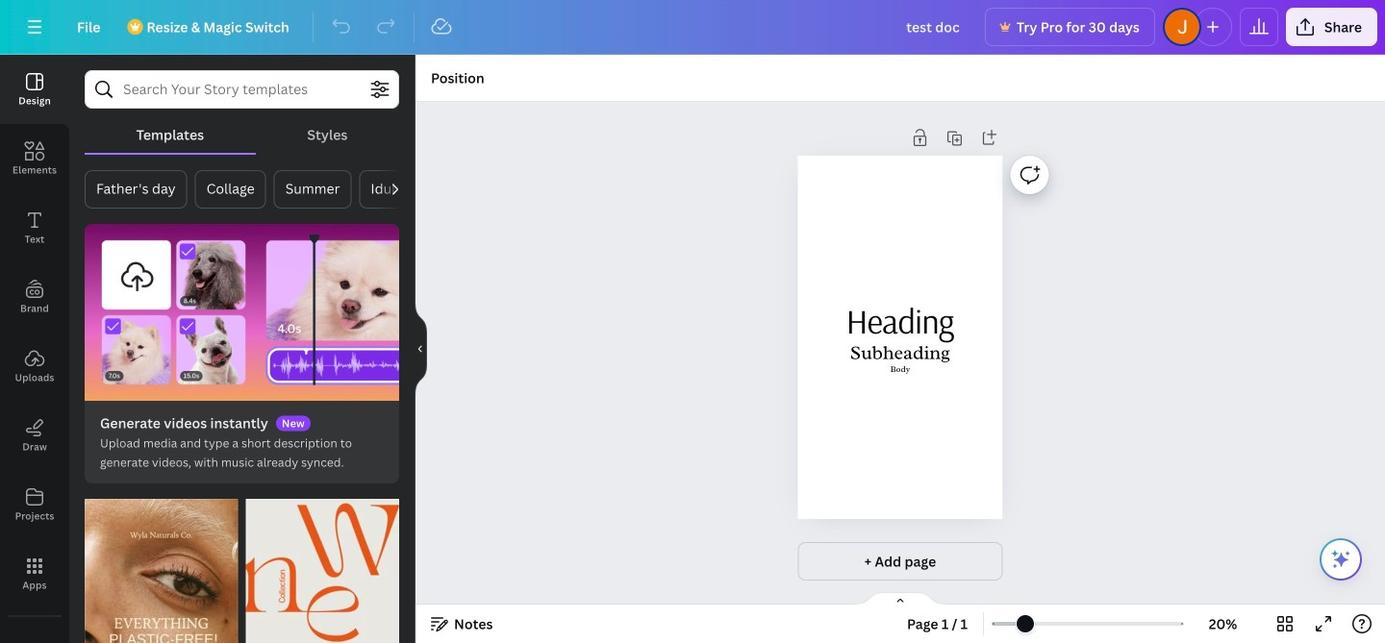 Task type: vqa. For each thing, say whether or not it's contained in the screenshot.
Zoom button
yes



Task type: locate. For each thing, give the bounding box(es) containing it.
grey red minimalist aesthetic fashion instagram story group
[[246, 488, 399, 643]]

magic video example usage image
[[85, 224, 399, 401]]

beige pastel yellow photocentric neutral clean beauty products sustainable beauty your story image
[[85, 499, 238, 643]]

Search Your Story templates search field
[[123, 71, 361, 108]]



Task type: describe. For each thing, give the bounding box(es) containing it.
Zoom button
[[1192, 609, 1254, 640]]

beige pastel yellow photocentric neutral clean beauty products sustainable beauty your story group
[[85, 488, 238, 643]]

hide image
[[415, 303, 427, 395]]

show pages image
[[854, 592, 946, 607]]

main menu bar
[[0, 0, 1385, 55]]

side panel tab list
[[0, 55, 69, 643]]

quick actions image
[[1329, 548, 1352, 571]]

Design title text field
[[891, 8, 977, 46]]

grey red minimalist aesthetic fashion instagram story image
[[246, 499, 399, 643]]



